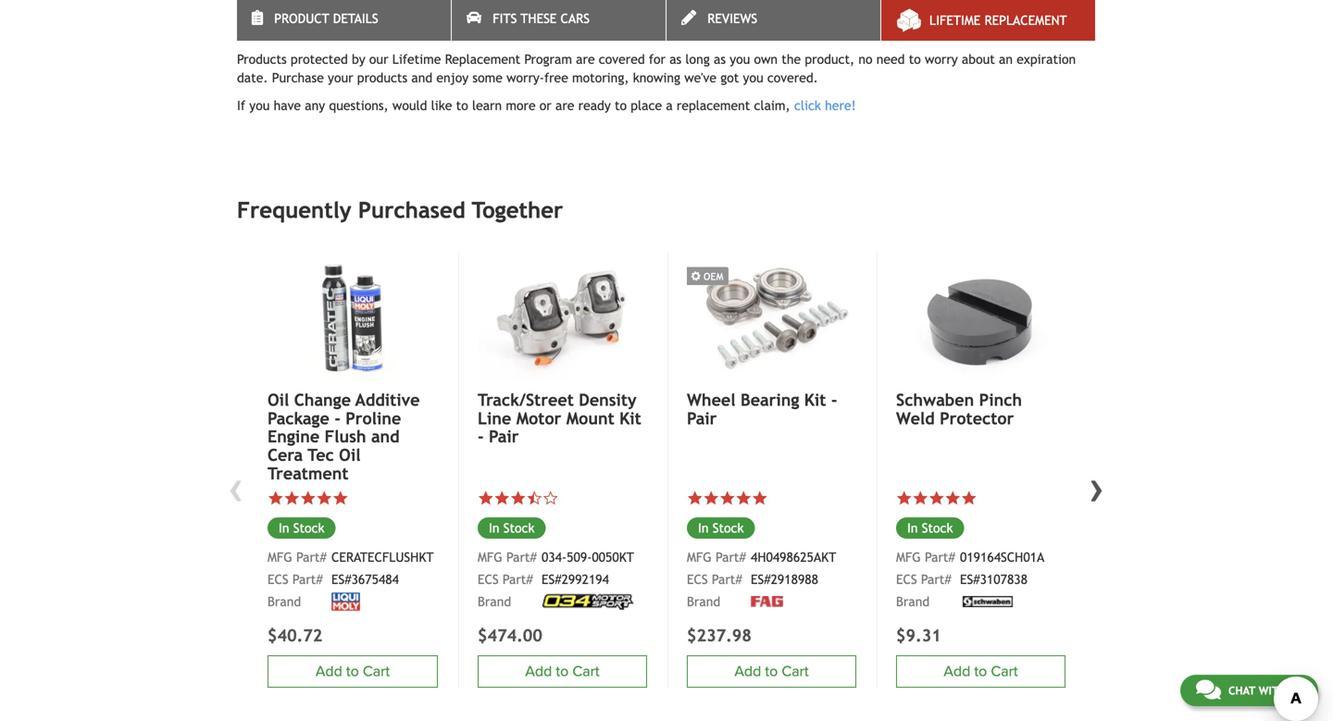 Task type: vqa. For each thing, say whether or not it's contained in the screenshot.
the bottommost Limited
no



Task type: locate. For each thing, give the bounding box(es) containing it.
509-
[[567, 550, 592, 565]]

and inside products protected by our lifetime replacement program are covered for as long as you own the product, no need to worry about an expiration date. purchase your products and enjoy some worry-free motoring, knowing we've got you covered.
[[411, 71, 432, 85]]

add down 'schwaben' image
[[944, 663, 970, 680]]

1 stock from the left
[[293, 520, 325, 535]]

mfg
[[268, 550, 292, 565], [478, 550, 502, 565], [687, 550, 712, 565], [896, 550, 921, 565]]

are right or
[[555, 98, 574, 113]]

2 mfg from the left
[[478, 550, 502, 565]]

treatment
[[268, 464, 349, 483]]

comments image
[[1196, 679, 1221, 701]]

some
[[473, 71, 503, 85]]

1 horizontal spatial kit
[[804, 390, 826, 410]]

1 add to cart from the left
[[316, 663, 390, 680]]

1 horizontal spatial lifetime
[[511, 14, 584, 36]]

ecs inside mfg part# 4h0498625akt ecs part# es#2918988 brand
[[687, 572, 708, 587]]

mfg part# ceratecflushkt ecs part# es#3675484 brand
[[268, 550, 434, 609]]

4 in from the left
[[907, 520, 918, 535]]

1 as from the left
[[669, 52, 682, 67]]

4 star image from the left
[[896, 490, 912, 506]]

brand inside mfg part# 019164sch01a ecs part# es#3107838 brand
[[896, 594, 930, 609]]

tec
[[308, 445, 334, 465]]

lifetime replacement
[[929, 13, 1067, 28]]

4 star image from the left
[[332, 490, 349, 506]]

3 in from the left
[[698, 520, 709, 535]]

brand inside mfg part# ceratecflushkt ecs part# es#3675484 brand
[[268, 594, 301, 609]]

mfg left the 034-
[[478, 550, 502, 565]]

stock up mfg part# 019164sch01a ecs part# es#3107838 brand
[[922, 520, 953, 535]]

in up mfg part# 019164sch01a ecs part# es#3107838 brand
[[907, 520, 918, 535]]

1 in from the left
[[279, 520, 289, 535]]

pair down track/street
[[489, 427, 519, 446]]

program inside products protected by our lifetime replacement program are covered for as long as you own the product, no need to worry about an expiration date. purchase your products and enjoy some worry-free motoring, knowing we've got you covered.
[[524, 52, 572, 67]]

add down $237.98
[[734, 663, 761, 680]]

stock down the treatment
[[293, 520, 325, 535]]

part# up $474.00
[[502, 572, 533, 587]]

replacement up "for"
[[590, 14, 703, 36]]

you right if on the left of the page
[[249, 98, 270, 113]]

to right need at the right top of the page
[[909, 52, 921, 67]]

2 horizontal spatial replacement
[[984, 13, 1067, 28]]

3 cart from the left
[[782, 663, 809, 680]]

here!
[[825, 98, 856, 113]]

1 ecs from the left
[[268, 572, 288, 587]]

in stock down the half star image
[[489, 520, 535, 535]]

or
[[540, 98, 551, 113]]

4 in stock from the left
[[907, 520, 953, 535]]

fits
[[493, 11, 517, 26]]

add to cart for $237.98
[[734, 663, 809, 680]]

the
[[782, 52, 801, 67]]

in stock up mfg part# 019164sch01a ecs part# es#3107838 brand
[[907, 520, 953, 535]]

claim,
[[754, 98, 790, 113]]

0 vertical spatial and
[[411, 71, 432, 85]]

your
[[328, 71, 353, 85]]

- inside track/street density line motor mount kit - pair
[[478, 427, 484, 446]]

to
[[909, 52, 921, 67], [456, 98, 468, 113], [615, 98, 627, 113], [346, 663, 359, 680], [556, 663, 569, 680], [765, 663, 778, 680], [974, 663, 987, 680]]

stock down the half star image
[[503, 520, 535, 535]]

product,
[[805, 52, 855, 67]]

mfg inside mfg part# 019164sch01a ecs part# es#3107838 brand
[[896, 550, 921, 565]]

in up mfg part# 4h0498625akt ecs part# es#2918988 brand
[[698, 520, 709, 535]]

ecs up $9.31
[[896, 572, 917, 587]]

mfg inside mfg part# 4h0498625akt ecs part# es#2918988 brand
[[687, 550, 712, 565]]

add to cart button for $40.72
[[268, 655, 438, 688]]

4 add to cart from the left
[[944, 663, 1018, 680]]

part# left the 034-
[[506, 550, 537, 565]]

part#
[[296, 550, 327, 565], [506, 550, 537, 565], [716, 550, 746, 565], [925, 550, 955, 565], [292, 572, 323, 587], [502, 572, 533, 587], [712, 572, 742, 587], [921, 572, 951, 587]]

pair
[[687, 409, 717, 428], [489, 427, 519, 446]]

4 brand from the left
[[896, 594, 930, 609]]

ecs up $40.72
[[268, 572, 288, 587]]

ecs for $9.31
[[896, 572, 917, 587]]

brand up $474.00
[[478, 594, 511, 609]]

3 mfg from the left
[[687, 550, 712, 565]]

add to cart button down $40.72
[[268, 655, 438, 688]]

2 cart from the left
[[572, 663, 600, 680]]

11 star image from the left
[[961, 490, 977, 506]]

- down track/street
[[478, 427, 484, 446]]

1 vertical spatial are
[[555, 98, 574, 113]]

kit right "bearing"
[[804, 390, 826, 410]]

add to cart down 'schwaben' image
[[944, 663, 1018, 680]]

1 in stock from the left
[[279, 520, 325, 535]]

oil
[[268, 390, 289, 410], [339, 445, 361, 465]]

engine
[[268, 427, 320, 446]]

in up mfg part# 034-509-0050kt ecs part# es#2992194 brand
[[489, 520, 499, 535]]

3 stock from the left
[[713, 520, 744, 535]]

this
[[237, 14, 273, 36]]

7 star image from the left
[[510, 490, 526, 506]]

brand for $237.98
[[687, 594, 720, 609]]

0 horizontal spatial program
[[524, 52, 572, 67]]

brand up $9.31
[[896, 594, 930, 609]]

add to cart down $474.00
[[525, 663, 600, 680]]

0 horizontal spatial as
[[669, 52, 682, 67]]

4 mfg from the left
[[896, 550, 921, 565]]

add down $474.00
[[525, 663, 552, 680]]

ecs inside mfg part# 034-509-0050kt ecs part# es#2992194 brand
[[478, 572, 499, 587]]

brand inside mfg part# 4h0498625akt ecs part# es#2918988 brand
[[687, 594, 720, 609]]

brand up $40.72
[[268, 594, 301, 609]]

0 horizontal spatial pair
[[489, 427, 519, 446]]

to left place
[[615, 98, 627, 113]]

part# up $237.98
[[712, 572, 742, 587]]

click here! link
[[794, 98, 856, 113]]

2 add from the left
[[525, 663, 552, 680]]

pair left "bearing"
[[687, 409, 717, 428]]

brand up $237.98
[[687, 594, 720, 609]]

half star image
[[526, 490, 542, 506]]

oil right tec
[[339, 445, 361, 465]]

- right "bearing"
[[831, 390, 837, 410]]

0 vertical spatial oil
[[268, 390, 289, 410]]

ecs inside mfg part# 019164sch01a ecs part# es#3107838 brand
[[896, 572, 917, 587]]

1 vertical spatial and
[[371, 427, 400, 446]]

0 horizontal spatial replacement
[[445, 52, 520, 67]]

brand for $40.72
[[268, 594, 301, 609]]

stock for mount
[[503, 520, 535, 535]]

in for wheel bearing kit - pair
[[698, 520, 709, 535]]

in stock down the treatment
[[279, 520, 325, 535]]

3 brand from the left
[[687, 594, 720, 609]]

replacement up the an
[[984, 13, 1067, 28]]

cart
[[363, 663, 390, 680], [572, 663, 600, 680], [782, 663, 809, 680], [991, 663, 1018, 680]]

chat with us link
[[1180, 675, 1318, 706]]

covered.
[[767, 71, 818, 85]]

1 mfg from the left
[[268, 550, 292, 565]]

our
[[474, 14, 506, 36]]

add to cart down $237.98
[[734, 663, 809, 680]]

ecs up $237.98
[[687, 572, 708, 587]]

2 stock from the left
[[503, 520, 535, 535]]

- inside wheel bearing kit - pair
[[831, 390, 837, 410]]

3 add to cart button from the left
[[687, 655, 856, 688]]

with
[[1259, 684, 1286, 697]]

2 horizontal spatial -
[[831, 390, 837, 410]]

1 horizontal spatial -
[[478, 427, 484, 446]]

lifetime
[[929, 13, 981, 28], [511, 14, 584, 36], [392, 52, 441, 67]]

in stock for wheel bearing kit - pair
[[698, 520, 744, 535]]

2 add to cart from the left
[[525, 663, 600, 680]]

like
[[431, 98, 452, 113]]

0 horizontal spatial and
[[371, 427, 400, 446]]

schwaben image
[[960, 596, 1016, 607]]

add to cart down $40.72
[[316, 663, 390, 680]]

stock
[[293, 520, 325, 535], [503, 520, 535, 535], [713, 520, 744, 535], [922, 520, 953, 535]]

is
[[352, 14, 365, 36]]

and up would on the top of page
[[411, 71, 432, 85]]

oil change additive package - proline engine flush and cera tec oil treatment image
[[268, 252, 438, 380]]

- inside 'oil change additive package - proline engine flush and cera tec oil treatment'
[[334, 409, 340, 428]]

as right "for"
[[669, 52, 682, 67]]

0 horizontal spatial are
[[555, 98, 574, 113]]

2 add to cart button from the left
[[478, 655, 647, 688]]

mfg inside mfg part# 034-509-0050kt ecs part# es#2992194 brand
[[478, 550, 502, 565]]

3 add to cart from the left
[[734, 663, 809, 680]]

oil up the engine
[[268, 390, 289, 410]]

product
[[274, 11, 329, 26], [278, 14, 346, 36]]

in stock for track/street density line motor mount kit - pair
[[489, 520, 535, 535]]

add
[[316, 663, 342, 680], [525, 663, 552, 680], [734, 663, 761, 680], [944, 663, 970, 680]]

click
[[794, 98, 821, 113]]

cart for $474.00
[[572, 663, 600, 680]]

lifetime replacement link
[[881, 0, 1095, 41]]

fits these cars
[[493, 11, 590, 26]]

3 in stock from the left
[[698, 520, 744, 535]]

part# up $40.72
[[292, 572, 323, 587]]

add to cart button down $237.98
[[687, 655, 856, 688]]

1 horizontal spatial and
[[411, 71, 432, 85]]

1 cart from the left
[[363, 663, 390, 680]]

replacement up some on the left top
[[445, 52, 520, 67]]

0 vertical spatial are
[[576, 52, 595, 67]]

1 add from the left
[[316, 663, 342, 680]]

bearing
[[741, 390, 799, 410]]

oil change additive package - proline engine flush and cera tec oil treatment link
[[268, 390, 438, 483]]

product details link
[[237, 0, 451, 41]]

cart for $40.72
[[363, 663, 390, 680]]

reviews
[[707, 11, 757, 26]]

0 horizontal spatial lifetime
[[392, 52, 441, 67]]

mfg up $9.31
[[896, 550, 921, 565]]

1 horizontal spatial as
[[714, 52, 726, 67]]

›
[[1090, 462, 1104, 512]]

pair inside wheel bearing kit - pair
[[687, 409, 717, 428]]

wheel
[[687, 390, 736, 410]]

kit right mount
[[619, 409, 641, 428]]

0 vertical spatial program
[[708, 14, 780, 36]]

1 horizontal spatial pair
[[687, 409, 717, 428]]

more
[[506, 98, 536, 113]]

mfg for $237.98
[[687, 550, 712, 565]]

ecs
[[268, 572, 288, 587], [478, 572, 499, 587], [687, 572, 708, 587], [896, 572, 917, 587]]

program up own
[[708, 14, 780, 36]]

cars
[[561, 11, 590, 26]]

add to cart for $9.31
[[944, 663, 1018, 680]]

1 vertical spatial program
[[524, 52, 572, 67]]

stock for pair
[[713, 520, 744, 535]]

mfg up $237.98
[[687, 550, 712, 565]]

7 star image from the left
[[945, 490, 961, 506]]

knowing
[[633, 71, 680, 85]]

ecs inside mfg part# ceratecflushkt ecs part# es#3675484 brand
[[268, 572, 288, 587]]

2 ecs from the left
[[478, 572, 499, 587]]

2 in stock from the left
[[489, 520, 535, 535]]

1 horizontal spatial oil
[[339, 445, 361, 465]]

$40.72
[[268, 626, 322, 645]]

brand inside mfg part# 034-509-0050kt ecs part# es#2992194 brand
[[478, 594, 511, 609]]

ceratecflushkt
[[331, 550, 434, 565]]

1 add to cart button from the left
[[268, 655, 438, 688]]

this product is covered by our lifetime replacement program
[[237, 14, 780, 36]]

4 cart from the left
[[991, 663, 1018, 680]]

you down own
[[743, 71, 763, 85]]

0 horizontal spatial -
[[334, 409, 340, 428]]

wheel bearing kit - pair
[[687, 390, 837, 428]]

4 add to cart button from the left
[[896, 655, 1065, 688]]

1 star image from the left
[[268, 490, 284, 506]]

in stock for oil change additive package - proline engine flush and cera tec oil treatment
[[279, 520, 325, 535]]

ecs up $474.00
[[478, 572, 499, 587]]

to down 'schwaben' image
[[974, 663, 987, 680]]

you up got
[[730, 52, 750, 67]]

in stock up mfg part# 4h0498625akt ecs part# es#2918988 brand
[[698, 520, 744, 535]]

proline
[[346, 409, 401, 428]]

add to cart button
[[268, 655, 438, 688], [478, 655, 647, 688], [687, 655, 856, 688], [896, 655, 1065, 688]]

2 brand from the left
[[478, 594, 511, 609]]

about
[[962, 52, 995, 67]]

1 horizontal spatial program
[[708, 14, 780, 36]]

add for $40.72
[[316, 663, 342, 680]]

add to cart
[[316, 663, 390, 680], [525, 663, 600, 680], [734, 663, 809, 680], [944, 663, 1018, 680]]

mfg up $40.72
[[268, 550, 292, 565]]

reviews link
[[667, 0, 880, 41]]

in stock for schwaben pinch weld protector
[[907, 520, 953, 535]]

are up the motoring,
[[576, 52, 595, 67]]

to down 034motorsport image
[[556, 663, 569, 680]]

mount
[[566, 409, 614, 428]]

covered
[[370, 14, 442, 36]]

- left the proline
[[334, 409, 340, 428]]

add to cart button down $474.00
[[478, 655, 647, 688]]

add down $40.72
[[316, 663, 342, 680]]

flush
[[325, 427, 366, 446]]

034motorsport image
[[542, 594, 634, 610]]

as up got
[[714, 52, 726, 67]]

2 as from the left
[[714, 52, 726, 67]]

replacement
[[677, 98, 750, 113]]

add to cart button for $9.31
[[896, 655, 1065, 688]]

stock for -
[[293, 520, 325, 535]]

place
[[631, 98, 662, 113]]

1 brand from the left
[[268, 594, 301, 609]]

chat
[[1228, 684, 1255, 697]]

1 horizontal spatial are
[[576, 52, 595, 67]]

3 ecs from the left
[[687, 572, 708, 587]]

and down "additive" on the bottom left
[[371, 427, 400, 446]]

product inside product details link
[[274, 11, 329, 26]]

1 horizontal spatial replacement
[[590, 14, 703, 36]]

add to cart button for $237.98
[[687, 655, 856, 688]]

for
[[649, 52, 666, 67]]

are
[[576, 52, 595, 67], [555, 98, 574, 113]]

we've
[[684, 71, 717, 85]]

star image
[[268, 490, 284, 506], [284, 490, 300, 506], [300, 490, 316, 506], [332, 490, 349, 506], [478, 490, 494, 506], [494, 490, 510, 506], [510, 490, 526, 506], [703, 490, 719, 506], [735, 490, 752, 506], [752, 490, 768, 506], [961, 490, 977, 506]]

star image
[[316, 490, 332, 506], [687, 490, 703, 506], [719, 490, 735, 506], [896, 490, 912, 506], [912, 490, 928, 506], [928, 490, 945, 506], [945, 490, 961, 506]]

program up free
[[524, 52, 572, 67]]

mfg inside mfg part# ceratecflushkt ecs part# es#3675484 brand
[[268, 550, 292, 565]]

-
[[831, 390, 837, 410], [334, 409, 340, 428], [478, 427, 484, 446]]

in stock
[[279, 520, 325, 535], [489, 520, 535, 535], [698, 520, 744, 535], [907, 520, 953, 535]]

worry-
[[506, 71, 544, 85]]

mfg for $9.31
[[896, 550, 921, 565]]

4 ecs from the left
[[896, 572, 917, 587]]

in down the treatment
[[279, 520, 289, 535]]

add for $237.98
[[734, 663, 761, 680]]

0 horizontal spatial oil
[[268, 390, 289, 410]]

2 in from the left
[[489, 520, 499, 535]]

stock up mfg part# 4h0498625akt ecs part# es#2918988 brand
[[713, 520, 744, 535]]

4 add from the left
[[944, 663, 970, 680]]

oil change additive package - proline engine flush and cera tec oil treatment
[[268, 390, 420, 483]]

3 add from the left
[[734, 663, 761, 680]]

add to cart button down 'schwaben' image
[[896, 655, 1065, 688]]

0 horizontal spatial kit
[[619, 409, 641, 428]]

2 horizontal spatial lifetime
[[929, 13, 981, 28]]



Task type: describe. For each thing, give the bounding box(es) containing it.
and inside 'oil change additive package - proline engine flush and cera tec oil treatment'
[[371, 427, 400, 446]]

mfg part# 019164sch01a ecs part# es#3107838 brand
[[896, 550, 1044, 609]]

covered
[[599, 52, 645, 67]]

2 vertical spatial you
[[249, 98, 270, 113]]

frequently
[[237, 197, 351, 223]]

long
[[685, 52, 710, 67]]

expiration
[[1017, 52, 1076, 67]]

0 vertical spatial you
[[730, 52, 750, 67]]

in for oil change additive package - proline engine flush and cera tec oil treatment
[[279, 520, 289, 535]]

chat with us
[[1228, 684, 1302, 697]]

product details
[[274, 11, 378, 26]]

questions,
[[329, 98, 389, 113]]

fits these cars link
[[452, 0, 666, 41]]

$237.98
[[687, 626, 752, 645]]

pinch
[[979, 390, 1022, 410]]

to down liqui moly 'image'
[[346, 663, 359, 680]]

density
[[579, 390, 637, 410]]

6 star image from the left
[[494, 490, 510, 506]]

frequently purchased together
[[237, 197, 563, 223]]

add to cart for $474.00
[[525, 663, 600, 680]]

kit inside track/street density line motor mount kit - pair
[[619, 409, 641, 428]]

schwaben pinch weld protector
[[896, 390, 1022, 428]]

to inside products protected by our lifetime replacement program are covered for as long as you own the product, no need to worry about an expiration date. purchase your products and enjoy some worry-free motoring, knowing we've got you covered.
[[909, 52, 921, 67]]

lifetime inside products protected by our lifetime replacement program are covered for as long as you own the product, no need to worry about an expiration date. purchase your products and enjoy some worry-free motoring, knowing we've got you covered.
[[392, 52, 441, 67]]

no
[[858, 52, 873, 67]]

5 star image from the left
[[912, 490, 928, 506]]

1 vertical spatial oil
[[339, 445, 361, 465]]

2 star image from the left
[[687, 490, 703, 506]]

ready
[[578, 98, 611, 113]]

part# left es#3107838
[[921, 572, 951, 587]]

mfg for $40.72
[[268, 550, 292, 565]]

034-
[[542, 550, 567, 565]]

schwaben
[[896, 390, 974, 410]]

got
[[720, 71, 739, 85]]

pair inside track/street density line motor mount kit - pair
[[489, 427, 519, 446]]

by
[[352, 52, 365, 67]]

9 star image from the left
[[735, 490, 752, 506]]

add for $9.31
[[944, 663, 970, 680]]

weld
[[896, 409, 935, 428]]

worry
[[925, 52, 958, 67]]

these
[[521, 11, 557, 26]]

1 vertical spatial you
[[743, 71, 763, 85]]

part# left 019164sch01a
[[925, 550, 955, 565]]

kit inside wheel bearing kit - pair
[[804, 390, 826, 410]]

6 star image from the left
[[928, 490, 945, 506]]

1 star image from the left
[[316, 490, 332, 506]]

› link
[[1083, 462, 1111, 512]]

motor
[[516, 409, 561, 428]]

an
[[999, 52, 1013, 67]]

liqui moly image
[[331, 593, 360, 611]]

schwaben pinch weld protector image
[[896, 252, 1065, 379]]

es#2918988
[[751, 572, 818, 587]]

in for schwaben pinch weld protector
[[907, 520, 918, 535]]

products
[[237, 52, 287, 67]]

fag image
[[751, 596, 783, 607]]

purchase
[[272, 71, 324, 85]]

0050kt
[[592, 550, 634, 565]]

own
[[754, 52, 778, 67]]

3 star image from the left
[[719, 490, 735, 506]]

by
[[447, 14, 468, 36]]

motoring,
[[572, 71, 629, 85]]

4h0498625akt
[[751, 550, 836, 565]]

have
[[274, 98, 301, 113]]

our
[[369, 52, 388, 67]]

add to cart for $40.72
[[316, 663, 390, 680]]

need
[[876, 52, 905, 67]]

are inside products protected by our lifetime replacement program are covered for as long as you own the product, no need to worry about an expiration date. purchase your products and enjoy some worry-free motoring, knowing we've got you covered.
[[576, 52, 595, 67]]

add for $474.00
[[525, 663, 552, 680]]

enjoy
[[436, 71, 469, 85]]

together
[[472, 197, 563, 223]]

us
[[1289, 684, 1302, 697]]

es#2992194
[[542, 572, 609, 587]]

date.
[[237, 71, 268, 85]]

cera
[[268, 445, 303, 465]]

schwaben pinch weld protector link
[[896, 390, 1065, 428]]

details
[[333, 11, 378, 26]]

wheel bearing kit - pair link
[[687, 390, 856, 428]]

5 star image from the left
[[478, 490, 494, 506]]

if you have any questions, would like to learn more or are ready to place a replacement claim, click here!
[[237, 98, 856, 113]]

part# left 4h0498625akt
[[716, 550, 746, 565]]

any
[[305, 98, 325, 113]]

replacement inside products protected by our lifetime replacement program are covered for as long as you own the product, no need to worry about an expiration date. purchase your products and enjoy some worry-free motoring, knowing we've got you covered.
[[445, 52, 520, 67]]

es#3675484
[[331, 572, 399, 587]]

3 star image from the left
[[300, 490, 316, 506]]

019164sch01a
[[960, 550, 1044, 565]]

in for track/street density line motor mount kit - pair
[[489, 520, 499, 535]]

protector
[[940, 409, 1014, 428]]

cart for $237.98
[[782, 663, 809, 680]]

brand for $9.31
[[896, 594, 930, 609]]

empty star image
[[542, 490, 559, 506]]

track/street density line motor mount kit - pair image
[[478, 252, 647, 379]]

free
[[544, 71, 568, 85]]

additive
[[355, 390, 420, 410]]

4 stock from the left
[[922, 520, 953, 535]]

mfg part# 4h0498625akt ecs part# es#2918988 brand
[[687, 550, 836, 609]]

2 star image from the left
[[284, 490, 300, 506]]

would
[[392, 98, 427, 113]]

mfg for $474.00
[[478, 550, 502, 565]]

purchased
[[358, 197, 465, 223]]

part# left ceratecflushkt on the bottom left of the page
[[296, 550, 327, 565]]

8 star image from the left
[[703, 490, 719, 506]]

products protected by our lifetime replacement program are covered for as long as you own the product, no need to worry about an expiration date. purchase your products and enjoy some worry-free motoring, knowing we've got you covered.
[[237, 52, 1076, 85]]

to right the like
[[456, 98, 468, 113]]

cart for $9.31
[[991, 663, 1018, 680]]

wheel bearing kit - pair image
[[687, 252, 856, 379]]

track/street density line motor mount kit - pair
[[478, 390, 641, 446]]

es#3107838
[[960, 572, 1028, 587]]

to down fag icon
[[765, 663, 778, 680]]

ecs for $237.98
[[687, 572, 708, 587]]

mfg part# 034-509-0050kt ecs part# es#2992194 brand
[[478, 550, 634, 609]]

add to cart button for $474.00
[[478, 655, 647, 688]]

10 star image from the left
[[752, 490, 768, 506]]

line
[[478, 409, 511, 428]]

ecs for $40.72
[[268, 572, 288, 587]]

$474.00
[[478, 626, 542, 645]]

track/street
[[478, 390, 574, 410]]



